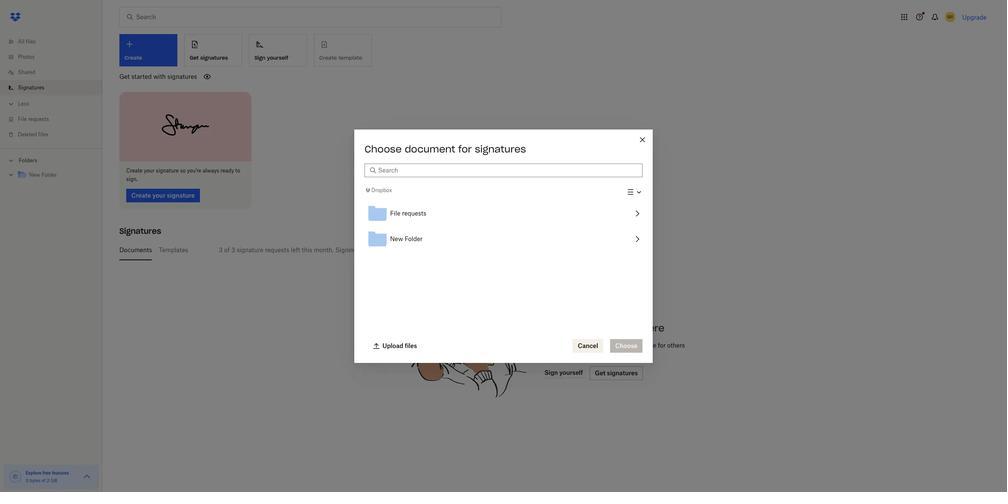 Task type: locate. For each thing, give the bounding box(es) containing it.
1 vertical spatial new folder
[[390, 235, 423, 243]]

sign.
[[126, 176, 138, 182]]

yourself left is
[[359, 246, 382, 254]]

documents left templates
[[119, 246, 152, 254]]

1 vertical spatial file requests
[[390, 210, 427, 217]]

files right upload
[[405, 342, 417, 350]]

less image
[[7, 100, 15, 108]]

choose document for signatures dialog
[[355, 129, 653, 363]]

1 vertical spatial new
[[390, 235, 403, 243]]

yourself
[[267, 55, 289, 61], [359, 246, 382, 254]]

files for deleted files
[[38, 131, 48, 138]]

new up unlimited.
[[390, 235, 403, 243]]

0 vertical spatial files
[[26, 38, 36, 45]]

0 vertical spatial new
[[29, 172, 40, 178]]

get left started at the left of the page
[[119, 73, 130, 80]]

signature
[[156, 167, 179, 174], [237, 246, 264, 254]]

documents for documents appear here
[[545, 322, 601, 334]]

month.
[[314, 246, 334, 254]]

new
[[29, 172, 40, 178], [390, 235, 403, 243]]

file down dropbox
[[390, 210, 401, 217]]

sign,
[[552, 351, 565, 359]]

1 vertical spatial requests
[[402, 210, 427, 217]]

1 vertical spatial yourself
[[359, 246, 382, 254]]

get up get started with signatures
[[190, 55, 199, 61]]

0 vertical spatial to
[[236, 167, 240, 174]]

0 horizontal spatial signatures
[[168, 73, 197, 80]]

1 vertical spatial signatures
[[168, 73, 197, 80]]

yourself inside button
[[267, 55, 289, 61]]

1 vertical spatial get
[[119, 73, 130, 80]]

get signatures button
[[184, 34, 242, 67]]

to inside create your signature so you're always ready to sign.
[[236, 167, 240, 174]]

signatures down "shared"
[[18, 84, 44, 91]]

when
[[545, 342, 562, 349]]

new folder for new folder button
[[390, 235, 423, 243]]

new down folders
[[29, 172, 40, 178]]

get signatures
[[190, 55, 228, 61]]

signatures link
[[7, 80, 102, 96]]

file requests inside file requests link
[[18, 116, 49, 122]]

when you sign a document or send one for others to sign, it appears here.
[[545, 342, 686, 359]]

0 vertical spatial signatures
[[200, 55, 228, 61]]

1 horizontal spatial for
[[658, 342, 666, 349]]

new folder inside button
[[390, 235, 423, 243]]

yourself right 'sign'
[[267, 55, 289, 61]]

files for upload files
[[405, 342, 417, 350]]

tab list containing documents
[[119, 240, 991, 261]]

0 horizontal spatial file
[[18, 116, 27, 122]]

file requests down dropbox
[[390, 210, 427, 217]]

0 horizontal spatial of
[[42, 479, 46, 484]]

signatures
[[200, 55, 228, 61], [168, 73, 197, 80], [475, 143, 526, 155]]

files inside "upload files" button
[[405, 342, 417, 350]]

gb
[[51, 479, 57, 484]]

files inside deleted files link
[[38, 131, 48, 138]]

get for get started with signatures
[[119, 73, 130, 80]]

1 vertical spatial files
[[38, 131, 48, 138]]

tab list
[[119, 240, 991, 261]]

1 vertical spatial for
[[658, 342, 666, 349]]

0 vertical spatial signatures
[[18, 84, 44, 91]]

explore free features 0 bytes of 2 gb
[[26, 471, 69, 484]]

files for all files
[[26, 38, 36, 45]]

get inside button
[[190, 55, 199, 61]]

1 horizontal spatial get
[[190, 55, 199, 61]]

document
[[405, 143, 456, 155], [594, 342, 622, 349]]

dropbox link
[[365, 186, 392, 195]]

folder up unlimited.
[[405, 235, 423, 243]]

to down "when"
[[545, 351, 550, 359]]

documents up you
[[545, 322, 601, 334]]

left
[[291, 246, 300, 254]]

one
[[646, 342, 657, 349]]

1 horizontal spatial files
[[38, 131, 48, 138]]

requests inside button
[[402, 210, 427, 217]]

a
[[589, 342, 592, 349]]

1 vertical spatial signatures
[[119, 226, 161, 236]]

2 horizontal spatial requests
[[402, 210, 427, 217]]

requests inside list
[[28, 116, 49, 122]]

1 horizontal spatial new folder
[[390, 235, 423, 243]]

1 vertical spatial folder
[[405, 235, 423, 243]]

0 vertical spatial signature
[[156, 167, 179, 174]]

folder
[[42, 172, 57, 178], [405, 235, 423, 243]]

0 horizontal spatial folder
[[42, 172, 57, 178]]

get for get signatures
[[190, 55, 199, 61]]

2 horizontal spatial files
[[405, 342, 417, 350]]

1 vertical spatial signature
[[237, 246, 264, 254]]

0 horizontal spatial files
[[26, 38, 36, 45]]

requests left left
[[265, 246, 290, 254]]

for
[[459, 143, 472, 155], [658, 342, 666, 349]]

0 horizontal spatial documents
[[119, 246, 152, 254]]

all
[[18, 38, 24, 45]]

you
[[563, 342, 574, 349]]

shared link
[[7, 65, 102, 80]]

signing
[[336, 246, 358, 254]]

signatures
[[18, 84, 44, 91], [119, 226, 161, 236]]

templates
[[159, 246, 188, 254]]

0 horizontal spatial file requests
[[18, 116, 49, 122]]

new folder up unlimited.
[[390, 235, 423, 243]]

sign
[[255, 55, 266, 61]]

of inside explore free features 0 bytes of 2 gb
[[42, 479, 46, 484]]

less
[[18, 101, 29, 107]]

1 vertical spatial file
[[390, 210, 401, 217]]

1 vertical spatial to
[[545, 351, 550, 359]]

shared
[[18, 69, 35, 76]]

folders button
[[0, 154, 102, 167]]

0 vertical spatial file requests
[[18, 116, 49, 122]]

all files
[[18, 38, 36, 45]]

signatures inside button
[[200, 55, 228, 61]]

file requests up 'deleted files'
[[18, 116, 49, 122]]

0 vertical spatial get
[[190, 55, 199, 61]]

folder for new folder link
[[42, 172, 57, 178]]

choose document for signatures
[[365, 143, 526, 155]]

signatures for choose document for signatures
[[475, 143, 526, 155]]

0 horizontal spatial signature
[[156, 167, 179, 174]]

row group containing file requests
[[365, 201, 643, 252]]

to right ready
[[236, 167, 240, 174]]

file
[[18, 116, 27, 122], [390, 210, 401, 217]]

0 horizontal spatial to
[[236, 167, 240, 174]]

signatures up 'documents' tab
[[119, 226, 161, 236]]

sign
[[575, 342, 587, 349]]

row group
[[365, 201, 643, 252]]

create your signature so you're always ready to sign.
[[126, 167, 240, 182]]

0 vertical spatial file
[[18, 116, 27, 122]]

1 vertical spatial document
[[594, 342, 622, 349]]

signature inside tab list
[[237, 246, 264, 254]]

1 horizontal spatial new
[[390, 235, 403, 243]]

files right all
[[26, 38, 36, 45]]

cancel button
[[573, 339, 604, 353]]

1 horizontal spatial signature
[[237, 246, 264, 254]]

of
[[224, 246, 230, 254], [42, 479, 46, 484]]

2
[[47, 479, 49, 484]]

0 horizontal spatial yourself
[[267, 55, 289, 61]]

0 horizontal spatial get
[[119, 73, 130, 80]]

documents tab
[[119, 240, 152, 261]]

new folder button
[[365, 226, 643, 252]]

2 vertical spatial requests
[[265, 246, 290, 254]]

1 horizontal spatial documents
[[545, 322, 601, 334]]

requests up 'deleted files'
[[28, 116, 49, 122]]

requests up unlimited.
[[402, 210, 427, 217]]

1 horizontal spatial to
[[545, 351, 550, 359]]

to
[[236, 167, 240, 174], [545, 351, 550, 359]]

0 horizontal spatial new folder
[[29, 172, 57, 178]]

0 vertical spatial yourself
[[267, 55, 289, 61]]

files inside all files link
[[26, 38, 36, 45]]

1 vertical spatial of
[[42, 479, 46, 484]]

folder inside button
[[405, 235, 423, 243]]

new inside button
[[390, 235, 403, 243]]

new folder
[[29, 172, 57, 178], [390, 235, 423, 243]]

is
[[383, 246, 388, 254]]

0 vertical spatial new folder
[[29, 172, 57, 178]]

upload files
[[383, 342, 417, 350]]

0 horizontal spatial requests
[[28, 116, 49, 122]]

1 3 from the left
[[219, 246, 223, 254]]

new for new folder link
[[29, 172, 40, 178]]

ready
[[221, 167, 234, 174]]

appear
[[604, 322, 639, 334]]

0 horizontal spatial 3
[[219, 246, 223, 254]]

1 horizontal spatial folder
[[405, 235, 423, 243]]

2 vertical spatial signatures
[[475, 143, 526, 155]]

here.
[[597, 351, 611, 359]]

upload files button
[[368, 339, 422, 353]]

it
[[567, 351, 571, 359]]

deleted files link
[[7, 127, 102, 143]]

so
[[180, 167, 186, 174]]

files right deleted
[[38, 131, 48, 138]]

list
[[0, 29, 102, 148]]

requests
[[28, 116, 49, 122], [402, 210, 427, 217], [265, 246, 290, 254]]

0 horizontal spatial new
[[29, 172, 40, 178]]

1 horizontal spatial signatures
[[119, 226, 161, 236]]

here
[[642, 322, 665, 334]]

file down "less"
[[18, 116, 27, 122]]

0 horizontal spatial document
[[405, 143, 456, 155]]

1 horizontal spatial 3
[[232, 246, 235, 254]]

1 horizontal spatial signatures
[[200, 55, 228, 61]]

2 vertical spatial files
[[405, 342, 417, 350]]

folder down folders button
[[42, 172, 57, 178]]

signatures inside dialog
[[475, 143, 526, 155]]

1 horizontal spatial file
[[390, 210, 401, 217]]

0 vertical spatial document
[[405, 143, 456, 155]]

0 vertical spatial requests
[[28, 116, 49, 122]]

others
[[668, 342, 686, 349]]

photos link
[[7, 49, 102, 65]]

1 horizontal spatial of
[[224, 246, 230, 254]]

1 horizontal spatial document
[[594, 342, 622, 349]]

0 vertical spatial documents
[[119, 246, 152, 254]]

unlimited.
[[390, 246, 418, 254]]

new folder down folders button
[[29, 172, 57, 178]]

file requests
[[18, 116, 49, 122], [390, 210, 427, 217]]

signatures for get started with signatures
[[168, 73, 197, 80]]

2 horizontal spatial signatures
[[475, 143, 526, 155]]

0 vertical spatial for
[[459, 143, 472, 155]]

row group inside choose document for signatures dialog
[[365, 201, 643, 252]]

1 horizontal spatial file requests
[[390, 210, 427, 217]]

0 horizontal spatial signatures
[[18, 84, 44, 91]]

photos
[[18, 54, 35, 60]]

files
[[26, 38, 36, 45], [38, 131, 48, 138], [405, 342, 417, 350]]

new folder for new folder link
[[29, 172, 57, 178]]

documents
[[119, 246, 152, 254], [545, 322, 601, 334]]

documents inside tab list
[[119, 246, 152, 254]]

0 vertical spatial folder
[[42, 172, 57, 178]]

0 vertical spatial of
[[224, 246, 230, 254]]

0 horizontal spatial for
[[459, 143, 472, 155]]

get started with signatures
[[119, 73, 197, 80]]

3
[[219, 246, 223, 254], [232, 246, 235, 254]]

get
[[190, 55, 199, 61], [119, 73, 130, 80]]

list containing all files
[[0, 29, 102, 148]]

1 vertical spatial documents
[[545, 322, 601, 334]]



Task type: describe. For each thing, give the bounding box(es) containing it.
dropbox image
[[7, 9, 24, 26]]

document inside dialog
[[405, 143, 456, 155]]

3 of 3 signature requests left this month. signing yourself is unlimited.
[[219, 246, 418, 254]]

Search text field
[[378, 166, 638, 175]]

upload
[[383, 342, 404, 350]]

cancel
[[578, 342, 599, 350]]

for inside dialog
[[459, 143, 472, 155]]

documents for documents
[[119, 246, 152, 254]]

sign yourself
[[255, 55, 289, 61]]

upgrade
[[963, 13, 987, 21]]

for inside 'when you sign a document or send one for others to sign, it appears here.'
[[658, 342, 666, 349]]

started
[[131, 73, 152, 80]]

choose
[[365, 143, 402, 155]]

file requests inside file requests button
[[390, 210, 427, 217]]

deleted files
[[18, 131, 48, 138]]

signatures inside list item
[[18, 84, 44, 91]]

signatures list item
[[0, 80, 102, 96]]

appears
[[573, 351, 595, 359]]

signature inside create your signature so you're always ready to sign.
[[156, 167, 179, 174]]

folder for new folder button
[[405, 235, 423, 243]]

create
[[126, 167, 143, 174]]

or
[[624, 342, 630, 349]]

file inside file requests button
[[390, 210, 401, 217]]

0
[[26, 479, 28, 484]]

new folder link
[[17, 170, 96, 181]]

this
[[302, 246, 312, 254]]

free
[[43, 471, 51, 476]]

templates tab
[[159, 240, 188, 261]]

features
[[52, 471, 69, 476]]

bytes
[[30, 479, 41, 484]]

2 3 from the left
[[232, 246, 235, 254]]

upgrade link
[[963, 13, 987, 21]]

new for new folder button
[[390, 235, 403, 243]]

deleted
[[18, 131, 37, 138]]

quota usage element
[[9, 471, 22, 484]]

your
[[144, 167, 155, 174]]

to inside 'when you sign a document or send one for others to sign, it appears here.'
[[545, 351, 550, 359]]

1 horizontal spatial yourself
[[359, 246, 382, 254]]

all files link
[[7, 34, 102, 49]]

documents appear here
[[545, 322, 665, 334]]

send
[[631, 342, 645, 349]]

file requests button
[[365, 201, 643, 226]]

sign yourself button
[[249, 34, 307, 67]]

always
[[203, 167, 219, 174]]

dropbox
[[372, 187, 392, 194]]

explore
[[26, 471, 41, 476]]

1 horizontal spatial requests
[[265, 246, 290, 254]]

file inside file requests link
[[18, 116, 27, 122]]

you're
[[187, 167, 201, 174]]

of inside tab list
[[224, 246, 230, 254]]

document inside 'when you sign a document or send one for others to sign, it appears here.'
[[594, 342, 622, 349]]

file requests link
[[7, 112, 102, 127]]

folders
[[19, 157, 37, 164]]

with
[[153, 73, 166, 80]]



Task type: vqa. For each thing, say whether or not it's contained in the screenshot.
Post comment's 'Enter'
no



